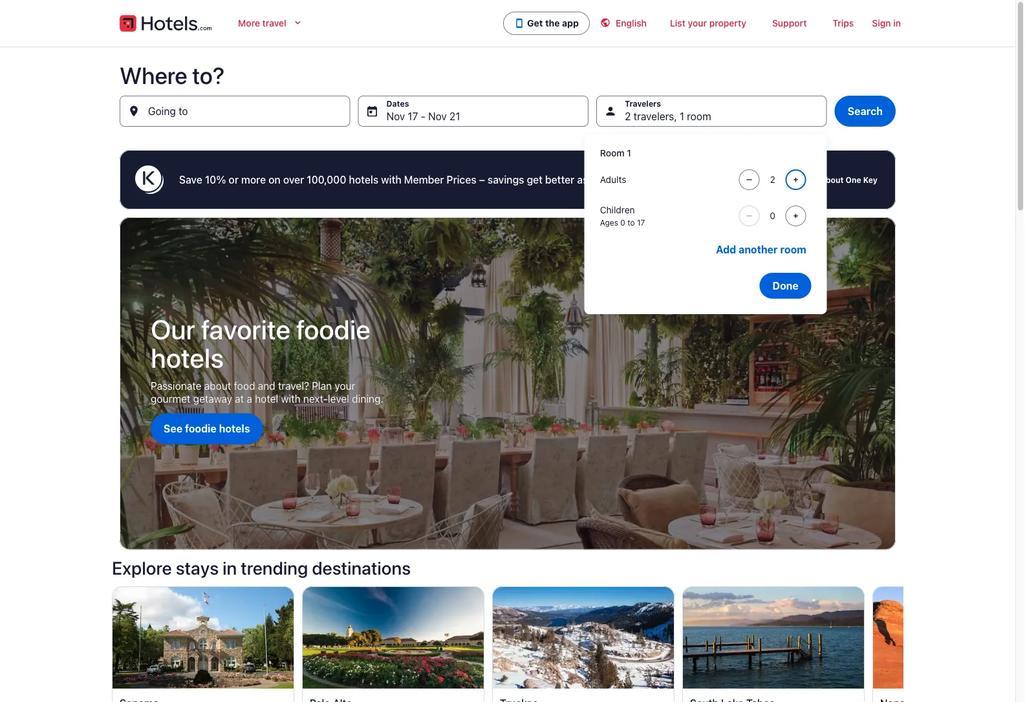 Task type: locate. For each thing, give the bounding box(es) containing it.
see foodie hotels
[[164, 423, 250, 435]]

1 horizontal spatial nov
[[428, 110, 447, 123]]

small image
[[601, 17, 611, 28]]

save
[[179, 174, 202, 186]]

more travel button
[[228, 10, 314, 36]]

1 horizontal spatial with
[[381, 174, 402, 186]]

0 vertical spatial the
[[546, 18, 560, 28]]

search
[[848, 105, 883, 117]]

stays
[[176, 558, 219, 579]]

savings
[[488, 174, 524, 186]]

-
[[421, 110, 426, 123]]

room inside button
[[781, 244, 807, 256]]

done button
[[760, 273, 812, 299]]

0 vertical spatial foodie
[[296, 313, 371, 345]]

17 inside button
[[408, 110, 418, 123]]

done
[[773, 280, 799, 292]]

about
[[822, 175, 844, 184], [204, 380, 231, 393]]

0 vertical spatial 1
[[680, 110, 685, 123]]

hotels right 100,000
[[349, 174, 379, 186]]

room down increase the number of children in room 1 image
[[781, 244, 807, 256]]

your up the level
[[335, 380, 356, 393]]

0 horizontal spatial nov
[[387, 110, 405, 123]]

a
[[247, 393, 252, 405]]

21
[[450, 110, 460, 123]]

in inside dropdown button
[[894, 18, 901, 28]]

your inside our favorite foodie hotels passionate about food and travel? plan your gourmet getaway at a hotel with next-level dining.
[[335, 380, 356, 393]]

our
[[151, 313, 195, 345]]

support link
[[760, 10, 820, 36]]

key
[[864, 175, 878, 184]]

1 vertical spatial about
[[204, 380, 231, 393]]

1 horizontal spatial room
[[781, 244, 807, 256]]

0 horizontal spatial 1
[[627, 148, 631, 159]]

room
[[600, 148, 625, 159]]

0 vertical spatial room
[[687, 110, 712, 123]]

destinations
[[312, 558, 411, 579]]

1 nov from the left
[[387, 110, 405, 123]]

0 horizontal spatial room
[[687, 110, 712, 123]]

0 horizontal spatial in
[[223, 558, 237, 579]]

1 vertical spatial foodie
[[185, 423, 217, 435]]

1 vertical spatial the
[[681, 174, 696, 186]]

foodie inside our favorite foodie hotels passionate about food and travel? plan your gourmet getaway at a hotel with next-level dining.
[[296, 313, 371, 345]]

0 horizontal spatial 17
[[408, 110, 418, 123]]

with
[[381, 174, 402, 186], [281, 393, 301, 405]]

with down travel?
[[281, 393, 301, 405]]

over
[[283, 174, 304, 186]]

gourmet
[[151, 393, 191, 405]]

foodie right see
[[185, 423, 217, 435]]

your right list
[[688, 18, 707, 28]]

travel?
[[278, 380, 309, 393]]

1 vertical spatial your
[[335, 380, 356, 393]]

about inside our favorite foodie hotels passionate about food and travel? plan your gourmet getaway at a hotel with next-level dining.
[[204, 380, 231, 393]]

with left member
[[381, 174, 402, 186]]

0 horizontal spatial with
[[281, 393, 301, 405]]

hotels
[[349, 174, 379, 186], [151, 342, 224, 374], [219, 423, 250, 435]]

the right get
[[546, 18, 560, 28]]

trips link
[[820, 10, 867, 36]]

1 horizontal spatial 1
[[680, 110, 685, 123]]

0 horizontal spatial about
[[204, 380, 231, 393]]

the inside "our favorite foodie hotels" main content
[[681, 174, 696, 186]]

add another room button
[[711, 237, 812, 263]]

nov right -
[[428, 110, 447, 123]]

0 horizontal spatial the
[[546, 18, 560, 28]]

room inside dropdown button
[[687, 110, 712, 123]]

get
[[527, 174, 543, 186]]

ages
[[600, 218, 619, 227]]

sign in button
[[867, 10, 907, 36]]

the
[[546, 18, 560, 28], [681, 174, 696, 186]]

hotels up passionate
[[151, 342, 224, 374]]

foodie up plan on the left bottom of page
[[296, 313, 371, 345]]

sign
[[872, 18, 891, 28]]

0 vertical spatial with
[[381, 174, 402, 186]]

1 vertical spatial with
[[281, 393, 301, 405]]

more
[[241, 174, 266, 186]]

1 horizontal spatial foodie
[[296, 313, 371, 345]]

0 vertical spatial your
[[688, 18, 707, 28]]

in right sign
[[894, 18, 901, 28]]

with inside our favorite foodie hotels passionate about food and travel? plan your gourmet getaway at a hotel with next-level dining.
[[281, 393, 301, 405]]

our favorite foodie hotels main content
[[0, 47, 1026, 703]]

10%
[[205, 174, 226, 186]]

in
[[894, 18, 901, 28], [223, 558, 237, 579]]

hotels logo image
[[120, 13, 212, 34]]

1 right travelers,
[[680, 110, 685, 123]]

list your property link
[[657, 10, 760, 36]]

100,000
[[307, 174, 346, 186]]

1 vertical spatial hotels
[[151, 342, 224, 374]]

room 1
[[600, 148, 631, 159]]

17 right to
[[637, 218, 645, 227]]

in right stays
[[223, 558, 237, 579]]

1 horizontal spatial 17
[[637, 218, 645, 227]]

1 horizontal spatial the
[[681, 174, 696, 186]]

level
[[328, 393, 349, 405]]

room
[[687, 110, 712, 123], [781, 244, 807, 256]]

0 horizontal spatial your
[[335, 380, 356, 393]]

0 vertical spatial in
[[894, 18, 901, 28]]

1 horizontal spatial in
[[894, 18, 901, 28]]

about inside learn about one key link
[[822, 175, 844, 184]]

about left one on the top of the page
[[822, 175, 844, 184]]

your
[[688, 18, 707, 28], [335, 380, 356, 393]]

through
[[640, 174, 678, 186]]

1
[[680, 110, 685, 123], [627, 148, 631, 159]]

1 vertical spatial 1
[[627, 148, 631, 159]]

hotels down at
[[219, 423, 250, 435]]

2 nov from the left
[[428, 110, 447, 123]]

about up getaway
[[204, 380, 231, 393]]

to
[[628, 218, 635, 227]]

decrease the number of adults in room 1 image
[[742, 175, 758, 185]]

1 horizontal spatial your
[[688, 18, 707, 28]]

17
[[408, 110, 418, 123], [637, 218, 645, 227]]

foodie
[[296, 313, 371, 345], [185, 423, 217, 435]]

the left tiers
[[681, 174, 696, 186]]

add another room
[[716, 244, 807, 256]]

1 vertical spatial 17
[[637, 218, 645, 227]]

or
[[229, 174, 239, 186]]

room right travelers,
[[687, 110, 712, 123]]

trending
[[241, 558, 308, 579]]

to?
[[192, 61, 225, 89]]

0 vertical spatial 17
[[408, 110, 418, 123]]

17 left -
[[408, 110, 418, 123]]

decrease the number of children in room 1 image
[[742, 211, 758, 221]]

1 vertical spatial room
[[781, 244, 807, 256]]

1 vertical spatial in
[[223, 558, 237, 579]]

dine under a verdant mosaic of plant life in the city. image
[[120, 217, 896, 550]]

get
[[528, 18, 543, 28]]

travelers,
[[634, 110, 677, 123]]

increase the number of adults in room 1 image
[[789, 175, 804, 185]]

1 horizontal spatial about
[[822, 175, 844, 184]]

1 right room
[[627, 148, 631, 159]]

0
[[621, 218, 626, 227]]

nov
[[387, 110, 405, 123], [428, 110, 447, 123]]

0 vertical spatial about
[[822, 175, 844, 184]]

trips
[[833, 18, 854, 28]]

english button
[[590, 10, 657, 36]]

nov left -
[[387, 110, 405, 123]]



Task type: vqa. For each thing, say whether or not it's contained in the screenshot.
Pool for Sheraton
no



Task type: describe. For each thing, give the bounding box(es) containing it.
at
[[235, 393, 244, 405]]

explore stays in trending destinations
[[112, 558, 411, 579]]

where to?
[[120, 61, 225, 89]]

download the app button image
[[515, 18, 525, 28]]

list
[[670, 18, 686, 28]]

member
[[404, 174, 444, 186]]

as
[[577, 174, 589, 186]]

another
[[739, 244, 778, 256]]

passionate
[[151, 380, 202, 393]]

favorite
[[201, 313, 291, 345]]

next-
[[303, 393, 328, 405]]

increase the number of children in room 1 image
[[789, 211, 804, 221]]

1 inside dropdown button
[[680, 110, 685, 123]]

hotel
[[255, 393, 278, 405]]

more
[[238, 18, 260, 28]]

one
[[846, 175, 862, 184]]

nov 17 - nov 21
[[387, 110, 460, 123]]

see foodie hotels link
[[151, 414, 263, 445]]

plan
[[312, 380, 332, 393]]

list your property
[[670, 18, 747, 28]]

our favorite foodie hotels passionate about food and travel? plan your gourmet getaway at a hotel with next-level dining.
[[151, 313, 384, 405]]

in inside "our favorite foodie hotels" main content
[[223, 558, 237, 579]]

2 vertical spatial hotels
[[219, 423, 250, 435]]

2 travelers, 1 room
[[625, 110, 712, 123]]

where
[[120, 61, 187, 89]]

hotels inside our favorite foodie hotels passionate about food and travel? plan your gourmet getaway at a hotel with next-level dining.
[[151, 342, 224, 374]]

get the app
[[528, 18, 579, 28]]

2 travelers, 1 room button
[[597, 96, 827, 127]]

more travel
[[238, 18, 286, 28]]

children ages 0 to 17
[[600, 205, 645, 227]]

17 inside children ages 0 to 17
[[637, 218, 645, 227]]

english
[[616, 18, 647, 28]]

adults
[[600, 174, 627, 185]]

property
[[710, 18, 747, 28]]

children
[[600, 205, 635, 215]]

add
[[716, 244, 737, 256]]

0 vertical spatial hotels
[[349, 174, 379, 186]]

show previous card image
[[104, 651, 120, 667]]

search button
[[835, 96, 896, 127]]

prices
[[447, 174, 477, 186]]

food
[[234, 380, 255, 393]]

getaway
[[193, 393, 232, 405]]

0 horizontal spatial foodie
[[185, 423, 217, 435]]

learn
[[798, 175, 820, 184]]

your inside "link"
[[688, 18, 707, 28]]

tiers
[[699, 174, 720, 186]]

learn about one key link
[[795, 170, 881, 190]]

you
[[591, 174, 609, 186]]

see
[[164, 423, 183, 435]]

better
[[546, 174, 575, 186]]

show next card image
[[896, 651, 912, 667]]

get the app link
[[504, 12, 590, 35]]

travel
[[262, 18, 286, 28]]

on
[[269, 174, 281, 186]]

save 10% or more on over 100,000 hotels with member prices – savings get better as you climb through the tiers
[[179, 174, 720, 186]]

climb
[[611, 174, 637, 186]]

dining.
[[352, 393, 384, 405]]

support
[[773, 18, 807, 28]]

2
[[625, 110, 631, 123]]

app
[[562, 18, 579, 28]]

explore
[[112, 558, 172, 579]]

–
[[479, 174, 485, 186]]

and
[[258, 380, 276, 393]]

nov 17 - nov 21 button
[[358, 96, 589, 127]]

learn about one key
[[798, 175, 878, 184]]

sign in
[[872, 18, 901, 28]]



